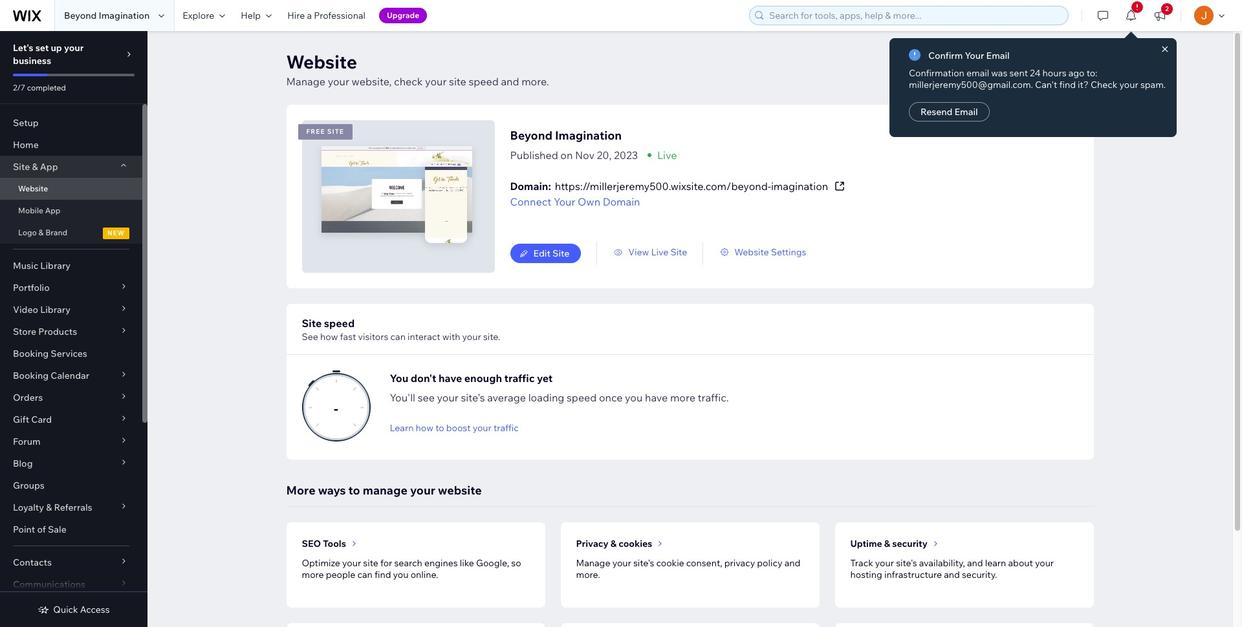Task type: locate. For each thing, give the bounding box(es) containing it.
tools
[[323, 539, 346, 550]]

0 horizontal spatial upgrade button
[[379, 8, 427, 23]]

0 vertical spatial website
[[286, 50, 357, 73]]

0 horizontal spatial more.
[[522, 75, 549, 88]]

video
[[13, 304, 38, 316]]

1 vertical spatial website
[[18, 184, 48, 194]]

traffic down average
[[494, 423, 519, 434]]

email
[[987, 50, 1010, 61], [955, 106, 978, 118]]

1 horizontal spatial find
[[1060, 79, 1076, 91]]

live up https://millerjeremy500.wixsite.com/beyond-
[[658, 149, 677, 162]]

view
[[629, 247, 649, 258]]

how
[[320, 331, 338, 343], [416, 423, 434, 434]]

seo tools
[[302, 539, 346, 550]]

manage up free
[[286, 75, 326, 88]]

site's inside track your site's availability, and learn about your hosting infrastructure and security.
[[897, 558, 918, 570]]

1 vertical spatial have
[[645, 392, 668, 405]]

& inside dropdown button
[[46, 502, 52, 514]]

0 vertical spatial find
[[1060, 79, 1076, 91]]

you right once
[[625, 392, 643, 405]]

domain
[[603, 195, 640, 208]]

& inside popup button
[[32, 161, 38, 173]]

0 vertical spatial how
[[320, 331, 338, 343]]

&
[[32, 161, 38, 173], [39, 228, 44, 238], [46, 502, 52, 514], [611, 539, 617, 550], [885, 539, 891, 550]]

2 horizontal spatial speed
[[567, 392, 597, 405]]

1 horizontal spatial manage
[[576, 558, 611, 570]]

to:
[[1087, 67, 1098, 79]]

0 vertical spatial email
[[987, 50, 1010, 61]]

& right uptime at right
[[885, 539, 891, 550]]

your left own
[[554, 195, 576, 208]]

1 vertical spatial library
[[40, 304, 71, 316]]

communications
[[13, 579, 85, 591]]

1 vertical spatial beyond
[[510, 128, 553, 143]]

upgrade button
[[379, 8, 427, 23], [1020, 50, 1094, 74]]

your inside optimize your site for search engines like google, so more people can find you online.
[[342, 558, 361, 570]]

site's down cookies
[[634, 558, 655, 570]]

0 vertical spatial have
[[439, 372, 462, 385]]

your right up
[[64, 42, 84, 54]]

point of sale link
[[0, 519, 142, 541]]

& right logo
[[39, 228, 44, 238]]

more. inside manage your site's cookie consent, privacy policy and more.
[[576, 570, 600, 581]]

video library
[[13, 304, 71, 316]]

1 horizontal spatial beyond
[[510, 128, 553, 143]]

find left search
[[375, 570, 391, 581]]

seo
[[302, 539, 321, 550]]

1 horizontal spatial have
[[645, 392, 668, 405]]

yet
[[537, 372, 553, 385]]

your down tools
[[342, 558, 361, 570]]

beyond up let's set up your business
[[64, 10, 97, 21]]

more left people
[[302, 570, 324, 581]]

0 vertical spatial booking
[[13, 348, 49, 360]]

2 booking from the top
[[13, 370, 49, 382]]

0 vertical spatial site
[[449, 75, 467, 88]]

email up was
[[987, 50, 1010, 61]]

1 vertical spatial find
[[375, 570, 391, 581]]

free
[[306, 128, 325, 136]]

0 horizontal spatial website
[[18, 184, 48, 194]]

privacy
[[725, 558, 755, 570]]

like
[[460, 558, 474, 570]]

website for website settings
[[735, 247, 769, 258]]

with
[[443, 331, 461, 343]]

upgrade button up can't
[[1020, 50, 1094, 74]]

engines
[[425, 558, 458, 570]]

upgrade up can't
[[1036, 56, 1079, 69]]

website left 'settings' on the top right of page
[[735, 247, 769, 258]]

0 vertical spatial live
[[658, 149, 677, 162]]

consent,
[[687, 558, 723, 570]]

2 button
[[1146, 0, 1175, 31]]

1 horizontal spatial your
[[965, 50, 985, 61]]

beyond up published
[[510, 128, 553, 143]]

1 vertical spatial imagination
[[555, 128, 622, 143]]

speed
[[469, 75, 499, 88], [324, 317, 355, 330], [567, 392, 597, 405]]

1 vertical spatial speed
[[324, 317, 355, 330]]

0 horizontal spatial how
[[320, 331, 338, 343]]

1 vertical spatial upgrade
[[1036, 56, 1079, 69]]

how right learn
[[416, 423, 434, 434]]

1 horizontal spatial can
[[391, 331, 406, 343]]

can right the visitors
[[391, 331, 406, 343]]

store
[[13, 326, 36, 338]]

your right boost
[[473, 423, 492, 434]]

manage
[[286, 75, 326, 88], [576, 558, 611, 570]]

0 vertical spatial traffic
[[505, 372, 535, 385]]

have right once
[[645, 392, 668, 405]]

your right see on the left bottom of the page
[[437, 392, 459, 405]]

site up see
[[302, 317, 322, 330]]

0 horizontal spatial imagination
[[99, 10, 150, 21]]

your
[[64, 42, 84, 54], [328, 75, 350, 88], [425, 75, 447, 88], [1120, 79, 1139, 91], [463, 331, 481, 343], [437, 392, 459, 405], [473, 423, 492, 434], [410, 484, 436, 498], [342, 558, 361, 570], [613, 558, 632, 570], [876, 558, 895, 570], [1036, 558, 1054, 570]]

speed inside site speed see how fast visitors can interact with your site.
[[324, 317, 355, 330]]

hire a professional link
[[280, 0, 373, 31]]

gift card button
[[0, 409, 142, 431]]

2 horizontal spatial site's
[[897, 558, 918, 570]]

20,
[[597, 149, 612, 162]]

email
[[967, 67, 990, 79]]

website down hire a professional link
[[286, 50, 357, 73]]

more inside you don't have enough traffic yet you'll see your site's average loading speed once you have more traffic.
[[670, 392, 696, 405]]

contacts button
[[0, 552, 142, 574]]

library
[[40, 260, 71, 272], [40, 304, 71, 316]]

check
[[1091, 79, 1118, 91]]

1 booking from the top
[[13, 348, 49, 360]]

0 horizontal spatial email
[[955, 106, 978, 118]]

setup link
[[0, 112, 142, 134]]

average
[[488, 392, 526, 405]]

confirmation
[[909, 67, 965, 79]]

1 vertical spatial site
[[363, 558, 379, 570]]

site right the view
[[671, 247, 688, 258]]

booking calendar
[[13, 370, 89, 382]]

0 horizontal spatial have
[[439, 372, 462, 385]]

& right privacy
[[611, 539, 617, 550]]

traffic
[[505, 372, 535, 385], [494, 423, 519, 434]]

gift card
[[13, 414, 52, 426]]

upgrade
[[387, 10, 420, 20], [1036, 56, 1079, 69]]

view live site
[[629, 247, 688, 258]]

0 horizontal spatial upgrade
[[387, 10, 420, 20]]

sent
[[1010, 67, 1028, 79]]

site right check at the top of the page
[[449, 75, 467, 88]]

0 horizontal spatial to
[[349, 484, 360, 498]]

domain:
[[510, 180, 551, 193]]

0 vertical spatial more.
[[522, 75, 549, 88]]

2 vertical spatial speed
[[567, 392, 597, 405]]

loading
[[529, 392, 565, 405]]

library inside popup button
[[40, 304, 71, 316]]

mobile
[[18, 206, 43, 216]]

0 horizontal spatial can
[[358, 570, 373, 581]]

business
[[13, 55, 51, 67]]

booking for booking services
[[13, 348, 49, 360]]

website down site & app at the left top
[[18, 184, 48, 194]]

1 vertical spatial email
[[955, 106, 978, 118]]

site
[[449, 75, 467, 88], [363, 558, 379, 570]]

your inside manage your site's cookie consent, privacy policy and more.
[[613, 558, 632, 570]]

0 horizontal spatial your
[[554, 195, 576, 208]]

to left boost
[[436, 423, 444, 434]]

your left site. in the bottom of the page
[[463, 331, 481, 343]]

have right don't
[[439, 372, 462, 385]]

live
[[658, 149, 677, 162], [651, 247, 669, 258]]

1 horizontal spatial site
[[449, 75, 467, 88]]

your left spam.
[[1120, 79, 1139, 91]]

blog button
[[0, 453, 142, 475]]

0 vertical spatial more
[[670, 392, 696, 405]]

your up email
[[965, 50, 985, 61]]

booking down store
[[13, 348, 49, 360]]

edit
[[534, 248, 551, 260]]

0 horizontal spatial find
[[375, 570, 391, 581]]

connect your own domain
[[510, 195, 640, 208]]

1 vertical spatial to
[[349, 484, 360, 498]]

& right 'loyalty'
[[46, 502, 52, 514]]

library up the products
[[40, 304, 71, 316]]

1 vertical spatial your
[[554, 195, 576, 208]]

1 horizontal spatial you
[[625, 392, 643, 405]]

0 vertical spatial library
[[40, 260, 71, 272]]

professional
[[314, 10, 366, 21]]

1 vertical spatial upgrade button
[[1020, 50, 1094, 74]]

and inside website manage your website, check your site speed and more.
[[501, 75, 519, 88]]

booking inside dropdown button
[[13, 370, 49, 382]]

1 horizontal spatial imagination
[[555, 128, 622, 143]]

0 vertical spatial you
[[625, 392, 643, 405]]

site's down security
[[897, 558, 918, 570]]

1 horizontal spatial beyond imagination
[[510, 128, 622, 143]]

0 vertical spatial to
[[436, 423, 444, 434]]

0 horizontal spatial you
[[393, 570, 409, 581]]

your left website
[[410, 484, 436, 498]]

site's down enough
[[461, 392, 485, 405]]

you inside you don't have enough traffic yet you'll see your site's average loading speed once you have more traffic.
[[625, 392, 643, 405]]

library for music library
[[40, 260, 71, 272]]

site's for uptime
[[897, 558, 918, 570]]

site inside optimize your site for search engines like google, so more people can find you online.
[[363, 558, 379, 570]]

0 vertical spatial manage
[[286, 75, 326, 88]]

https://millerjeremy500.wixsite.com/beyond-imagination link
[[555, 179, 848, 194]]

https://millerjeremy500.wixsite.com/beyond-imagination
[[555, 180, 829, 193]]

1 vertical spatial manage
[[576, 558, 611, 570]]

traffic up average
[[505, 372, 535, 385]]

can left the for
[[358, 570, 373, 581]]

app right mobile
[[45, 206, 61, 216]]

2 library from the top
[[40, 304, 71, 316]]

video library button
[[0, 299, 142, 321]]

booking
[[13, 348, 49, 360], [13, 370, 49, 382]]

people
[[326, 570, 356, 581]]

& for privacy
[[611, 539, 617, 550]]

1 vertical spatial more
[[302, 570, 324, 581]]

1 horizontal spatial more.
[[576, 570, 600, 581]]

and inside manage your site's cookie consent, privacy policy and more.
[[785, 558, 801, 570]]

0 horizontal spatial site
[[363, 558, 379, 570]]

1 horizontal spatial speed
[[469, 75, 499, 88]]

booking up orders in the left of the page
[[13, 370, 49, 382]]

1 horizontal spatial to
[[436, 423, 444, 434]]

quick access
[[53, 605, 110, 616]]

your inside site speed see how fast visitors can interact with your site.
[[463, 331, 481, 343]]

upgrade up website manage your website, check your site speed and more.
[[387, 10, 420, 20]]

gift
[[13, 414, 29, 426]]

site's inside manage your site's cookie consent, privacy policy and more.
[[634, 558, 655, 570]]

0 vertical spatial your
[[965, 50, 985, 61]]

track
[[851, 558, 874, 570]]

more.
[[522, 75, 549, 88], [576, 570, 600, 581]]

services
[[51, 348, 87, 360]]

2 vertical spatial website
[[735, 247, 769, 258]]

groups
[[13, 480, 45, 492]]

website inside website manage your website, check your site speed and more.
[[286, 50, 357, 73]]

site down home
[[13, 161, 30, 173]]

privacy & cookies
[[576, 539, 653, 550]]

0 vertical spatial can
[[391, 331, 406, 343]]

1 vertical spatial booking
[[13, 370, 49, 382]]

see
[[418, 392, 435, 405]]

0 vertical spatial app
[[40, 161, 58, 173]]

1 library from the top
[[40, 260, 71, 272]]

app down home link
[[40, 161, 58, 173]]

1 horizontal spatial website
[[286, 50, 357, 73]]

1 vertical spatial can
[[358, 570, 373, 581]]

0 horizontal spatial site's
[[461, 392, 485, 405]]

email down millerjeremy500@gmail.com.
[[955, 106, 978, 118]]

manage down privacy
[[576, 558, 611, 570]]

1 vertical spatial more.
[[576, 570, 600, 581]]

1 horizontal spatial upgrade
[[1036, 56, 1079, 69]]

0 horizontal spatial more
[[302, 570, 324, 581]]

2 horizontal spatial website
[[735, 247, 769, 258]]

speed inside you don't have enough traffic yet you'll see your site's average loading speed once you have more traffic.
[[567, 392, 597, 405]]

website
[[438, 484, 482, 498]]

your inside "connect your own domain" button
[[554, 195, 576, 208]]

manage your site's cookie consent, privacy policy and more.
[[576, 558, 801, 581]]

1 vertical spatial app
[[45, 206, 61, 216]]

you
[[625, 392, 643, 405], [393, 570, 409, 581]]

to right ways
[[349, 484, 360, 498]]

access
[[80, 605, 110, 616]]

manage inside manage your site's cookie consent, privacy policy and more.
[[576, 558, 611, 570]]

forum button
[[0, 431, 142, 453]]

0 horizontal spatial speed
[[324, 317, 355, 330]]

more. inside website manage your website, check your site speed and more.
[[522, 75, 549, 88]]

setup
[[13, 117, 39, 129]]

your down privacy & cookies
[[613, 558, 632, 570]]

music library link
[[0, 255, 142, 277]]

let's set up your business
[[13, 42, 84, 67]]

hosting
[[851, 570, 883, 581]]

0 horizontal spatial beyond
[[64, 10, 97, 21]]

more left traffic.
[[670, 392, 696, 405]]

1 horizontal spatial site's
[[634, 558, 655, 570]]

0 vertical spatial speed
[[469, 75, 499, 88]]

find left 'it?'
[[1060, 79, 1076, 91]]

1 vertical spatial how
[[416, 423, 434, 434]]

your for own
[[554, 195, 576, 208]]

upgrade button up website manage your website, check your site speed and more.
[[379, 8, 427, 23]]

1 horizontal spatial more
[[670, 392, 696, 405]]

1 vertical spatial you
[[393, 570, 409, 581]]

live right the view
[[651, 247, 669, 258]]

uptime
[[851, 539, 883, 550]]

0 horizontal spatial beyond imagination
[[64, 10, 150, 21]]

ago
[[1069, 67, 1085, 79]]

edit site link
[[510, 244, 581, 263]]

you right the for
[[393, 570, 409, 581]]

site left the for
[[363, 558, 379, 570]]

to
[[436, 423, 444, 434], [349, 484, 360, 498]]

0 horizontal spatial manage
[[286, 75, 326, 88]]

0 vertical spatial imagination
[[99, 10, 150, 21]]

of
[[37, 524, 46, 536]]

library for video library
[[40, 304, 71, 316]]

website inside sidebar element
[[18, 184, 48, 194]]

& down home
[[32, 161, 38, 173]]

referrals
[[54, 502, 92, 514]]

library up portfolio popup button
[[40, 260, 71, 272]]

how left fast at bottom left
[[320, 331, 338, 343]]

0 vertical spatial upgrade
[[387, 10, 420, 20]]

0 vertical spatial upgrade button
[[379, 8, 427, 23]]



Task type: describe. For each thing, give the bounding box(es) containing it.
how inside site speed see how fast visitors can interact with your site.
[[320, 331, 338, 343]]

quick access button
[[38, 605, 110, 616]]

you don't have enough traffic yet you'll see your site's average loading speed once you have more traffic.
[[390, 372, 729, 405]]

find inside optimize your site for search engines like google, so more people can find you online.
[[375, 570, 391, 581]]

confirm your email
[[929, 50, 1010, 61]]

resend
[[921, 106, 953, 118]]

website settings button
[[719, 247, 807, 258]]

2/7 completed
[[13, 83, 66, 93]]

can inside site speed see how fast visitors can interact with your site.
[[391, 331, 406, 343]]

site speed see how fast visitors can interact with your site.
[[302, 317, 501, 343]]

1 horizontal spatial how
[[416, 423, 434, 434]]

learn
[[986, 558, 1007, 570]]

once
[[599, 392, 623, 405]]

your for email
[[965, 50, 985, 61]]

1 vertical spatial traffic
[[494, 423, 519, 434]]

store products button
[[0, 321, 142, 343]]

traffic inside you don't have enough traffic yet you'll see your site's average loading speed once you have more traffic.
[[505, 372, 535, 385]]

1 vertical spatial beyond imagination
[[510, 128, 622, 143]]

& for site
[[32, 161, 38, 173]]

1 vertical spatial live
[[651, 247, 669, 258]]

website for website manage your website, check your site speed and more.
[[286, 50, 357, 73]]

& for uptime
[[885, 539, 891, 550]]

site inside popup button
[[13, 161, 30, 173]]

completed
[[27, 83, 66, 93]]

site's for privacy
[[634, 558, 655, 570]]

quick
[[53, 605, 78, 616]]

site inside website manage your website, check your site speed and more.
[[449, 75, 467, 88]]

privacy
[[576, 539, 609, 550]]

your right check at the top of the page
[[425, 75, 447, 88]]

0 vertical spatial beyond
[[64, 10, 97, 21]]

cookie
[[657, 558, 685, 570]]

settings
[[771, 247, 807, 258]]

uptime & security
[[851, 539, 928, 550]]

24
[[1031, 67, 1041, 79]]

to for boost
[[436, 423, 444, 434]]

communications button
[[0, 574, 142, 596]]

products
[[38, 326, 77, 338]]

nov
[[575, 149, 595, 162]]

2
[[1166, 5, 1169, 13]]

your right about
[[1036, 558, 1054, 570]]

2/7
[[13, 83, 25, 93]]

you'll
[[390, 392, 416, 405]]

upgrade for the top "upgrade" "button"
[[387, 10, 420, 20]]

can inside optimize your site for search engines like google, so more people can find you online.
[[358, 570, 373, 581]]

for
[[381, 558, 392, 570]]

your inside let's set up your business
[[64, 42, 84, 54]]

security
[[893, 539, 928, 550]]

spam.
[[1141, 79, 1167, 91]]

a
[[307, 10, 312, 21]]

loyalty & referrals button
[[0, 497, 142, 519]]

edit site
[[534, 248, 570, 260]]

explore
[[183, 10, 214, 21]]

home link
[[0, 134, 142, 156]]

you inside optimize your site for search engines like google, so more people can find you online.
[[393, 570, 409, 581]]

more ways to manage your website
[[286, 484, 482, 498]]

logo
[[18, 228, 37, 238]]

availability,
[[920, 558, 966, 570]]

cookies
[[619, 539, 653, 550]]

contacts
[[13, 557, 52, 569]]

track your site's availability, and learn about your hosting infrastructure and security.
[[851, 558, 1054, 581]]

Search for tools, apps, help & more... field
[[766, 6, 1065, 25]]

on
[[561, 149, 573, 162]]

interact
[[408, 331, 440, 343]]

website,
[[352, 75, 392, 88]]

https://millerjeremy500.wixsite.com/beyond-
[[555, 180, 771, 193]]

upgrade for rightmost "upgrade" "button"
[[1036, 56, 1079, 69]]

your left "website,"
[[328, 75, 350, 88]]

site right edit
[[553, 248, 570, 260]]

loyalty
[[13, 502, 44, 514]]

hire a professional
[[287, 10, 366, 21]]

& for loyalty
[[46, 502, 52, 514]]

1 horizontal spatial upgrade button
[[1020, 50, 1094, 74]]

traffic.
[[698, 392, 729, 405]]

optimize your site for search engines like google, so more people can find you online.
[[302, 558, 521, 581]]

help
[[241, 10, 261, 21]]

don't
[[411, 372, 437, 385]]

store products
[[13, 326, 77, 338]]

see
[[302, 331, 318, 343]]

site's inside you don't have enough traffic yet you'll see your site's average loading speed once you have more traffic.
[[461, 392, 485, 405]]

website link
[[0, 178, 142, 200]]

mobile app
[[18, 206, 61, 216]]

millerjeremy500@gmail.com.
[[909, 79, 1034, 91]]

website for website
[[18, 184, 48, 194]]

booking for booking calendar
[[13, 370, 49, 382]]

own
[[578, 195, 601, 208]]

resend email
[[921, 106, 978, 118]]

confirm
[[929, 50, 963, 61]]

loyalty & referrals
[[13, 502, 92, 514]]

was
[[992, 67, 1008, 79]]

your inside the "confirmation email was sent 24 hours ago to: millerjeremy500@gmail.com. can't find it? check your spam."
[[1120, 79, 1139, 91]]

& for logo
[[39, 228, 44, 238]]

2023
[[614, 149, 638, 162]]

let's
[[13, 42, 33, 54]]

your down the uptime & security
[[876, 558, 895, 570]]

0 vertical spatial beyond imagination
[[64, 10, 150, 21]]

infrastructure
[[885, 570, 942, 581]]

manage inside website manage your website, check your site speed and more.
[[286, 75, 326, 88]]

free site
[[306, 128, 344, 136]]

forum
[[13, 436, 41, 448]]

ways
[[318, 484, 346, 498]]

1 horizontal spatial email
[[987, 50, 1010, 61]]

music
[[13, 260, 38, 272]]

more
[[286, 484, 316, 498]]

booking services
[[13, 348, 87, 360]]

find inside the "confirmation email was sent 24 hours ago to: millerjeremy500@gmail.com. can't find it? check your spam."
[[1060, 79, 1076, 91]]

about
[[1009, 558, 1034, 570]]

speed inside website manage your website, check your site speed and more.
[[469, 75, 499, 88]]

website settings
[[735, 247, 807, 258]]

your inside you don't have enough traffic yet you'll see your site's average loading speed once you have more traffic.
[[437, 392, 459, 405]]

to for manage
[[349, 484, 360, 498]]

google,
[[476, 558, 510, 570]]

more inside optimize your site for search engines like google, so more people can find you online.
[[302, 570, 324, 581]]

search
[[394, 558, 423, 570]]

site inside site speed see how fast visitors can interact with your site.
[[302, 317, 322, 330]]

sidebar element
[[0, 31, 148, 628]]

published
[[510, 149, 558, 162]]

point of sale
[[13, 524, 67, 536]]

app inside popup button
[[40, 161, 58, 173]]

check
[[394, 75, 423, 88]]

policy
[[758, 558, 783, 570]]



Task type: vqa. For each thing, say whether or not it's contained in the screenshot.


